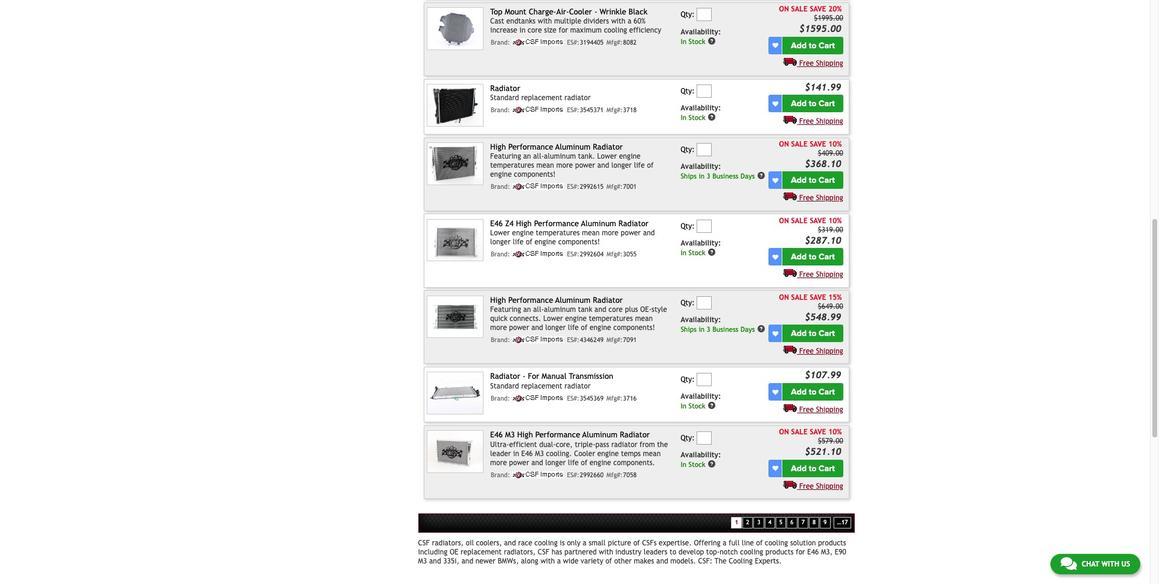Task type: describe. For each thing, give the bounding box(es) containing it.
shipping for $287.10
[[816, 271, 844, 279]]

e46 inside e46 z4 high performance aluminum radiator lower engine temperatures mean more power and longer life of engine components!
[[490, 219, 503, 228]]

manual
[[542, 372, 567, 381]]

for inside top mount charge-air-cooler - wrinkle black cast endtanks with multiple dividers with a 60% increase in core size for maximum cooling efficiency
[[559, 26, 568, 35]]

6
[[791, 520, 794, 526]]

e46 m3 high performance aluminum radiator link
[[490, 431, 650, 440]]

temperatures inside high performance aluminum radiator featuring an all-aluminum tank. lower engine temperatures mean more power and longer life of engine components!
[[490, 161, 534, 170]]

qty: for $521.10
[[681, 434, 695, 442]]

leaders
[[644, 548, 668, 557]]

notch
[[720, 548, 738, 557]]

add for $368.10
[[791, 175, 807, 186]]

csf - corporate logo image for $287.10
[[512, 251, 564, 258]]

small
[[589, 539, 606, 548]]

2 add from the top
[[791, 99, 807, 109]]

7091
[[623, 336, 637, 344]]

replacement inside radiator - for manual transmission standard replacement radiator
[[521, 382, 563, 391]]

6 csf - corporate logo image from the top
[[512, 395, 564, 402]]

components! inside high performance aluminum radiator featuring an all-aluminum tank and core plus oe-style quick connects. lower engine temperatures mean more power and longer life of engine components!
[[614, 324, 655, 332]]

1 vertical spatial radiators,
[[504, 548, 536, 557]]

to down $368.10
[[809, 175, 817, 186]]

6 es#: from the top
[[567, 395, 580, 402]]

qty: for $368.10
[[681, 146, 695, 154]]

es#: for $521.10
[[567, 472, 580, 479]]

makes
[[634, 557, 655, 566]]

picture
[[608, 539, 631, 548]]

$319.00
[[818, 226, 844, 234]]

$368.10
[[805, 158, 842, 169]]

free for $287.10
[[800, 271, 814, 279]]

for
[[528, 372, 540, 381]]

on for $287.10
[[779, 217, 789, 225]]

8082
[[623, 39, 637, 46]]

oe-
[[640, 306, 652, 314]]

the
[[657, 441, 668, 449]]

free shipping for $368.10
[[800, 194, 844, 203]]

to down the $548.99
[[809, 329, 817, 339]]

7 link
[[798, 518, 809, 529]]

in for $1595.00
[[681, 37, 687, 45]]

tank
[[578, 306, 593, 314]]

add to cart for $368.10
[[791, 175, 835, 186]]

along
[[521, 557, 539, 566]]

variety
[[581, 557, 604, 566]]

sale for $368.10
[[792, 140, 808, 148]]

an for $548.99
[[524, 306, 531, 314]]

longer inside e46 z4 high performance aluminum radiator lower engine temperatures mean more power and longer life of engine components!
[[490, 238, 511, 246]]

mfg#: for $521.10
[[607, 472, 623, 479]]

radiator inside radiator - for manual transmission standard replacement radiator
[[490, 372, 520, 381]]

to down $287.10
[[809, 252, 817, 262]]

6 mfg#: from the top
[[607, 395, 623, 402]]

radiator - for manual transmission link
[[490, 372, 614, 381]]

stock for $521.10
[[689, 461, 706, 469]]

is
[[560, 539, 565, 548]]

temperatures inside high performance aluminum radiator featuring an all-aluminum tank and core plus oe-style quick connects. lower engine temperatures mean more power and longer life of engine components!
[[589, 315, 633, 323]]

to down $141.99
[[809, 99, 817, 109]]

aluminum for $548.99
[[544, 306, 576, 314]]

with down charge-
[[538, 17, 552, 26]]

of inside e46 z4 high performance aluminum radiator lower engine temperatures mean more power and longer life of engine components!
[[526, 238, 533, 246]]

1 free shipping image from the top
[[784, 116, 797, 124]]

engine down "tank" in the bottom of the page
[[565, 315, 587, 323]]

2 csf - corporate logo image from the top
[[512, 106, 564, 114]]

availability: ships in 3 business days for $548.99
[[681, 316, 755, 334]]

power inside e46 z4 high performance aluminum radiator lower engine temperatures mean more power and longer life of engine components!
[[621, 229, 641, 237]]

sale for $1595.00
[[792, 5, 808, 13]]

longer inside e46 m3 high performance aluminum radiator ultra-efficient dual-core, triple-pass radiator from the leader in e46 m3 cooling. cooler engine temps mean more power and longer life of engine components.
[[546, 459, 566, 467]]

expertise.
[[659, 539, 692, 548]]

2 mfg#: from the top
[[607, 106, 623, 114]]

add to cart for $521.10
[[791, 464, 835, 474]]

maximum
[[571, 26, 602, 35]]

save for $521.10
[[810, 428, 827, 437]]

engine up es#: 4346249 mfg#: 7091
[[590, 324, 611, 332]]

connects.
[[510, 315, 541, 323]]

6 qty: from the top
[[681, 375, 695, 384]]

cooling up has
[[535, 539, 558, 548]]

on for $548.99
[[779, 293, 789, 302]]

leader
[[490, 450, 511, 458]]

add to cart for $1595.00
[[791, 40, 835, 50]]

m3 inside csf radiators, oil coolers, and race cooling is only a small picture of csfs expertise. offering a full line of cooling solution products including oe replacement radiators, csf has partnered with industry leaders to develop top-notch cooling products for e46 m3, e90 m3 and 335i, and newer bmws, along with a wide variety of other makes and models. csf: the cooling experts.
[[418, 557, 427, 566]]

csf radiators, oil coolers, and race cooling is only a small picture of csfs expertise. offering a full line of cooling solution products including oe replacement radiators, csf has partnered with industry leaders to develop top-notch cooling products for e46 m3, e90 m3 and 335i, and newer bmws, along with a wide variety of other makes and models. csf: the cooling experts.
[[418, 539, 847, 566]]

8
[[813, 520, 816, 526]]

2 availability: in stock from the top
[[681, 104, 721, 122]]

line
[[742, 539, 754, 548]]

free shipping for $1595.00
[[800, 59, 844, 67]]

free shipping for $287.10
[[800, 271, 844, 279]]

1 add to wish list image from the top
[[773, 101, 779, 107]]

all- for $368.10
[[533, 152, 544, 161]]

6 free shipping from the top
[[800, 406, 844, 414]]

core,
[[556, 441, 573, 449]]

10% for $521.10
[[829, 428, 842, 437]]

6 cart from the top
[[819, 387, 835, 397]]

6 brand: from the top
[[491, 395, 510, 402]]

a down has
[[557, 557, 561, 566]]

mfg#: for $1595.00
[[607, 39, 623, 46]]

bmws,
[[498, 557, 519, 566]]

on sale save 10% $319.00 $287.10
[[779, 217, 844, 246]]

components! inside e46 z4 high performance aluminum radiator lower engine temperatures mean more power and longer life of engine components!
[[559, 238, 600, 246]]

performance inside e46 m3 high performance aluminum radiator ultra-efficient dual-core, triple-pass radiator from the leader in e46 m3 cooling. cooler engine temps mean more power and longer life of engine components.
[[536, 431, 580, 440]]

3718
[[623, 106, 637, 114]]

engine up 7001
[[619, 152, 641, 161]]

add to cart button for $521.10
[[783, 460, 844, 478]]

and inside high performance aluminum radiator featuring an all-aluminum tank. lower engine temperatures mean more power and longer life of engine components!
[[598, 161, 610, 170]]

free shipping image for $368.10
[[784, 192, 797, 201]]

0 vertical spatial csf
[[418, 539, 430, 548]]

ultra-
[[490, 441, 509, 449]]

to down $521.10
[[809, 464, 817, 474]]

radiator inside e46 z4 high performance aluminum radiator lower engine temperatures mean more power and longer life of engine components!
[[619, 219, 649, 228]]

featuring for $368.10
[[490, 152, 521, 161]]

the
[[715, 557, 727, 566]]

life inside high performance aluminum radiator featuring an all-aluminum tank. lower engine temperatures mean more power and longer life of engine components!
[[634, 161, 645, 170]]

longer inside high performance aluminum radiator featuring an all-aluminum tank. lower engine temperatures mean more power and longer life of engine components!
[[612, 161, 632, 170]]

2 vertical spatial 3
[[758, 520, 761, 526]]

6 link
[[787, 518, 798, 529]]

es#: 3545371 mfg#: 3718
[[567, 106, 637, 114]]

0 vertical spatial products
[[818, 539, 847, 548]]

4 link
[[765, 518, 775, 529]]

cooling up 'experts.'
[[765, 539, 788, 548]]

add for $548.99
[[791, 329, 807, 339]]

es#3545369 - 3716 - radiator - for manual transmission  - standard replacement radiator - csf - bmw image
[[427, 372, 484, 415]]

$649.00
[[818, 302, 844, 311]]

es#4346249 - 7091 - high performance aluminum radiator - featuring an all-aluminum tank and core plus oe-style quick connects. lower engine temperatures mean more power and longer life of engine components! - csf - audi image
[[427, 296, 484, 338]]

$579.00
[[818, 437, 844, 446]]

power inside high performance aluminum radiator featuring an all-aluminum tank and core plus oe-style quick connects. lower engine temperatures mean more power and longer life of engine components!
[[509, 324, 529, 332]]

9
[[824, 520, 827, 526]]

$1595.00
[[800, 23, 842, 34]]

2 qty: from the top
[[681, 87, 695, 95]]

…17 link
[[834, 518, 852, 529]]

transmission
[[569, 372, 614, 381]]

offering
[[694, 539, 721, 548]]

free shipping image for $287.10
[[784, 269, 797, 277]]

components.
[[614, 459, 655, 467]]

radiator inside radiator - for manual transmission standard replacement radiator
[[565, 382, 591, 391]]

size
[[544, 26, 557, 35]]

to down $1595.00
[[809, 40, 817, 50]]

6 add to cart button from the top
[[783, 384, 844, 401]]

radiator inside e46 m3 high performance aluminum radiator ultra-efficient dual-core, triple-pass radiator from the leader in e46 m3 cooling. cooler engine temps mean more power and longer life of engine components.
[[612, 441, 638, 449]]

from
[[640, 441, 655, 449]]

1 link
[[732, 518, 742, 529]]

temps
[[621, 450, 641, 458]]

20%
[[829, 5, 842, 13]]

aluminum for $368.10
[[544, 152, 576, 161]]

6 free from the top
[[800, 406, 814, 414]]

in inside top mount charge-air-cooler - wrinkle black cast endtanks with multiple dividers with a 60% increase in core size for maximum cooling efficiency
[[520, 26, 526, 35]]

2992604
[[580, 251, 604, 258]]

3 for $368.10
[[707, 172, 711, 181]]

availability: in stock for $1595.00
[[681, 28, 721, 45]]

e90
[[835, 548, 847, 557]]

free for $521.10
[[800, 483, 814, 491]]

days for $368.10
[[741, 172, 755, 181]]

e46 z4 high performance aluminum radiator link
[[490, 219, 649, 228]]

add for $521.10
[[791, 464, 807, 474]]

on for $521.10
[[779, 428, 789, 437]]

performance inside high performance aluminum radiator featuring an all-aluminum tank and core plus oe-style quick connects. lower engine temperatures mean more power and longer life of engine components!
[[509, 296, 553, 305]]

question sign image for $287.10
[[708, 248, 716, 257]]

csfs
[[642, 539, 657, 548]]

2 free from the top
[[800, 117, 814, 126]]

4 availability: in stock from the top
[[681, 393, 721, 410]]

cart for $521.10
[[819, 464, 835, 474]]

brand: for $521.10
[[491, 472, 510, 479]]

to inside csf radiators, oil coolers, and race cooling is only a small picture of csfs expertise. offering a full line of cooling solution products including oe replacement radiators, csf has partnered with industry leaders to develop top-notch cooling products for e46 m3, e90 m3 and 335i, and newer bmws, along with a wide variety of other makes and models. csf: the cooling experts.
[[670, 548, 677, 557]]

radiator standard replacement radiator
[[490, 84, 591, 102]]

longer inside high performance aluminum radiator featuring an all-aluminum tank and core plus oe-style quick connects. lower engine temperatures mean more power and longer life of engine components!
[[546, 324, 566, 332]]

standard inside radiator - for manual transmission standard replacement radiator
[[490, 382, 519, 391]]

qty: for $1595.00
[[681, 10, 695, 19]]

on sale save 20% $1995.00 $1595.00
[[779, 5, 844, 34]]

csf - corporate logo image for $548.99
[[512, 336, 564, 344]]

sale for $521.10
[[792, 428, 808, 437]]

add to wish list image for $1595.00
[[773, 42, 779, 48]]

free shipping image for $521.10
[[784, 481, 797, 489]]

$521.10
[[805, 447, 842, 457]]

top mount charge-air-cooler - wrinkle black cast endtanks with multiple dividers with a 60% increase in core size for maximum cooling efficiency
[[490, 7, 662, 35]]

of inside e46 m3 high performance aluminum radiator ultra-efficient dual-core, triple-pass radiator from the leader in e46 m3 cooling. cooler engine temps mean more power and longer life of engine components.
[[581, 459, 588, 467]]

3055
[[623, 251, 637, 258]]

$409.00
[[818, 149, 844, 157]]

$107.99
[[805, 370, 842, 381]]

availability: in stock for $521.10
[[681, 451, 721, 469]]

newer
[[476, 557, 496, 566]]

a left full
[[723, 539, 727, 548]]

2 cart from the top
[[819, 99, 835, 109]]

1 horizontal spatial m3
[[505, 431, 515, 440]]

availability: for $521.10
[[681, 451, 721, 460]]

including
[[418, 548, 448, 557]]

2 stock from the top
[[689, 114, 706, 122]]

6 shipping from the top
[[816, 406, 844, 414]]

$141.99
[[805, 81, 842, 92]]

and inside e46 z4 high performance aluminum radiator lower engine temperatures mean more power and longer life of engine components!
[[643, 229, 655, 237]]

only
[[567, 539, 581, 548]]

with down has
[[541, 557, 555, 566]]

2 shipping from the top
[[816, 117, 844, 126]]

2 free shipping from the top
[[800, 117, 844, 126]]

performance inside e46 z4 high performance aluminum radiator lower engine temperatures mean more power and longer life of engine components!
[[534, 219, 579, 228]]

free shipping image for $1595.00
[[784, 57, 797, 66]]

…17
[[837, 520, 848, 526]]

radiator link
[[490, 84, 520, 93]]

e46 up ultra-
[[490, 431, 503, 440]]

partnered
[[565, 548, 597, 557]]

replacement inside radiator standard replacement radiator
[[521, 94, 563, 102]]

60%
[[634, 17, 646, 26]]

e46 down 'efficient' on the bottom of the page
[[522, 450, 533, 458]]

availability: for $368.10
[[681, 163, 721, 171]]

mount
[[505, 7, 527, 16]]

efficient
[[509, 441, 537, 449]]

add to cart button for $1595.00
[[783, 37, 844, 54]]

lower inside high performance aluminum radiator featuring an all-aluminum tank and core plus oe-style quick connects. lower engine temperatures mean more power and longer life of engine components!
[[544, 315, 563, 323]]

3 add to wish list image from the top
[[773, 389, 779, 395]]

coolers,
[[476, 539, 502, 548]]

more inside e46 m3 high performance aluminum radiator ultra-efficient dual-core, triple-pass radiator from the leader in e46 m3 cooling. cooler engine temps mean more power and longer life of engine components.
[[490, 459, 507, 467]]

5
[[780, 520, 783, 526]]

1 vertical spatial m3
[[535, 450, 544, 458]]

with down wrinkle
[[611, 17, 626, 26]]

standard inside radiator standard replacement radiator
[[490, 94, 519, 102]]

an for $368.10
[[524, 152, 531, 161]]

to down $107.99
[[809, 387, 817, 397]]

availability: for $1595.00
[[681, 28, 721, 36]]

4 free shipping image from the top
[[784, 404, 797, 413]]

more inside e46 z4 high performance aluminum radiator lower engine temperatures mean more power and longer life of engine components!
[[602, 229, 619, 237]]

cast
[[490, 17, 504, 26]]

for inside csf radiators, oil coolers, and race cooling is only a small picture of csfs expertise. offering a full line of cooling solution products including oe replacement radiators, csf has partnered with industry leaders to develop top-notch cooling products for e46 m3, e90 m3 and 335i, and newer bmws, along with a wide variety of other makes and models. csf: the cooling experts.
[[796, 548, 806, 557]]

featuring for $548.99
[[490, 306, 521, 314]]



Task type: locate. For each thing, give the bounding box(es) containing it.
1 days from the top
[[741, 172, 755, 181]]

on inside on sale save 20% $1995.00 $1595.00
[[779, 5, 789, 13]]

to down 'expertise.' on the bottom of the page
[[670, 548, 677, 557]]

2 add to wish list image from the top
[[773, 331, 779, 337]]

comments image
[[1061, 557, 1077, 571]]

e46 inside csf radiators, oil coolers, and race cooling is only a small picture of csfs expertise. offering a full line of cooling solution products including oe replacement radiators, csf has partnered with industry leaders to develop top-notch cooling products for e46 m3, e90 m3 and 335i, and newer bmws, along with a wide variety of other makes and models. csf: the cooling experts.
[[808, 548, 819, 557]]

0 horizontal spatial core
[[528, 26, 542, 35]]

csf - corporate logo image
[[512, 39, 564, 46], [512, 106, 564, 114], [512, 183, 564, 190], [512, 251, 564, 258], [512, 336, 564, 344], [512, 395, 564, 402], [512, 472, 564, 479]]

components!
[[514, 170, 556, 179], [559, 238, 600, 246], [614, 324, 655, 332]]

es#: for $368.10
[[567, 183, 580, 190]]

2
[[747, 520, 750, 526]]

save for $548.99
[[810, 293, 827, 302]]

1 vertical spatial question sign image
[[757, 172, 766, 180]]

aluminum up "tank" in the bottom of the page
[[556, 296, 591, 305]]

0 horizontal spatial components!
[[514, 170, 556, 179]]

0 vertical spatial standard
[[490, 94, 519, 102]]

5 csf - corporate logo image from the top
[[512, 336, 564, 344]]

cooling down line
[[740, 548, 764, 557]]

aluminum up pass at bottom
[[583, 431, 618, 440]]

3545369
[[580, 395, 604, 402]]

1 horizontal spatial components!
[[559, 238, 600, 246]]

add down $107.99
[[791, 387, 807, 397]]

add to cart button for $368.10
[[783, 172, 844, 189]]

m3 up ultra-
[[505, 431, 515, 440]]

1 vertical spatial lower
[[490, 229, 510, 237]]

4 in from the top
[[681, 402, 687, 410]]

products up 'experts.'
[[766, 548, 794, 557]]

7 qty: from the top
[[681, 434, 695, 442]]

style
[[652, 306, 667, 314]]

mfg#: left 7058
[[607, 472, 623, 479]]

2 add to cart button from the top
[[783, 95, 844, 113]]

sale inside on sale save 20% $1995.00 $1595.00
[[792, 5, 808, 13]]

1 brand: from the top
[[491, 39, 510, 46]]

chat with us
[[1082, 560, 1131, 569]]

for down solution
[[796, 548, 806, 557]]

es#2992604 - 3055 - e46 z4 high performance aluminum radiator - lower engine temperatures mean more power and longer life of engine components! - csf - bmw image
[[427, 219, 484, 262]]

7 shipping from the top
[[816, 483, 844, 491]]

7 free from the top
[[800, 483, 814, 491]]

increase
[[490, 26, 518, 35]]

with down small
[[599, 548, 613, 557]]

10%
[[829, 140, 842, 148], [829, 217, 842, 225], [829, 428, 842, 437]]

sale inside on sale save 15% $649.00 $548.99
[[792, 293, 808, 302]]

5 sale from the top
[[792, 428, 808, 437]]

more inside high performance aluminum radiator featuring an all-aluminum tank and core plus oe-style quick connects. lower engine temperatures mean more power and longer life of engine components!
[[490, 324, 507, 332]]

7058
[[623, 472, 637, 479]]

add to wish list image for $548.99
[[773, 331, 779, 337]]

0 vertical spatial lower
[[597, 152, 617, 161]]

business
[[713, 172, 739, 181], [713, 325, 739, 334]]

0 horizontal spatial lower
[[490, 229, 510, 237]]

free shipping up $107.99
[[800, 347, 844, 356]]

more inside high performance aluminum radiator featuring an all-aluminum tank. lower engine temperatures mean more power and longer life of engine components!
[[557, 161, 573, 170]]

add to cart button down $1595.00
[[783, 37, 844, 54]]

with
[[538, 17, 552, 26], [611, 17, 626, 26], [599, 548, 613, 557], [541, 557, 555, 566], [1102, 560, 1120, 569]]

tank.
[[578, 152, 595, 161]]

$287.10
[[805, 235, 842, 246]]

on inside on sale save 10% $579.00 $521.10
[[779, 428, 789, 437]]

1 add from the top
[[791, 40, 807, 50]]

a left 60%
[[628, 17, 632, 26]]

on for $368.10
[[779, 140, 789, 148]]

power up '3055' at the top
[[621, 229, 641, 237]]

and
[[598, 161, 610, 170], [643, 229, 655, 237], [595, 306, 607, 314], [532, 324, 543, 332], [532, 459, 543, 467], [504, 539, 516, 548], [429, 557, 441, 566], [462, 557, 474, 566], [657, 557, 669, 566]]

1 vertical spatial products
[[766, 548, 794, 557]]

solution
[[791, 539, 816, 548]]

1 an from the top
[[524, 152, 531, 161]]

1 availability: ships in 3 business days from the top
[[681, 163, 755, 181]]

0 horizontal spatial temperatures
[[490, 161, 534, 170]]

1 horizontal spatial products
[[818, 539, 847, 548]]

10% for $368.10
[[829, 140, 842, 148]]

3 qty: from the top
[[681, 146, 695, 154]]

question sign image for radiator
[[708, 113, 716, 122]]

5 availability: from the top
[[681, 316, 721, 324]]

1 vertical spatial components!
[[559, 238, 600, 246]]

brand: for $287.10
[[491, 251, 510, 258]]

save for $1595.00
[[810, 5, 827, 13]]

1 on from the top
[[779, 5, 789, 13]]

2 all- from the top
[[533, 306, 544, 314]]

1 availability: in stock from the top
[[681, 28, 721, 45]]

components! up e46 z4 high performance aluminum radiator link
[[514, 170, 556, 179]]

high performance aluminum radiator link up tank.
[[490, 142, 623, 151]]

models.
[[671, 557, 696, 566]]

2 es#: from the top
[[567, 106, 580, 114]]

1 vertical spatial 3
[[707, 325, 711, 334]]

sale up the $548.99
[[792, 293, 808, 302]]

free shipping for $521.10
[[800, 483, 844, 491]]

2 add to cart from the top
[[791, 99, 835, 109]]

save inside on sale save 10% $579.00 $521.10
[[810, 428, 827, 437]]

save up the $319.00
[[810, 217, 827, 225]]

add to cart button down $368.10
[[783, 172, 844, 189]]

efficiency
[[630, 26, 662, 35]]

performance inside high performance aluminum radiator featuring an all-aluminum tank. lower engine temperatures mean more power and longer life of engine components!
[[509, 142, 553, 151]]

performance
[[509, 142, 553, 151], [534, 219, 579, 228], [509, 296, 553, 305], [536, 431, 580, 440]]

1 vertical spatial 10%
[[829, 217, 842, 225]]

5 es#: from the top
[[567, 336, 580, 344]]

free for $1595.00
[[800, 59, 814, 67]]

0 vertical spatial question sign image
[[708, 113, 716, 122]]

shipping
[[816, 59, 844, 67], [816, 117, 844, 126], [816, 194, 844, 203], [816, 271, 844, 279], [816, 347, 844, 356], [816, 406, 844, 414], [816, 483, 844, 491]]

temperatures inside e46 z4 high performance aluminum radiator lower engine temperatures mean more power and longer life of engine components!
[[536, 229, 580, 237]]

1 cart from the top
[[819, 40, 835, 50]]

6 availability: from the top
[[681, 393, 721, 401]]

1 horizontal spatial core
[[609, 306, 623, 314]]

e46 m3 high performance aluminum radiator ultra-efficient dual-core, triple-pass radiator from the leader in e46 m3 cooling. cooler engine temps mean more power and longer life of engine components.
[[490, 431, 668, 467]]

brand: for $1595.00
[[491, 39, 510, 46]]

engine up es#: 2992660 mfg#: 7058 at the bottom
[[590, 459, 611, 467]]

add to cart for $287.10
[[791, 252, 835, 262]]

engine right es#2992615 - 7001 - high performance aluminum radiator - featuring an all-aluminum tank. lower engine temperatures mean more power and longer life of engine components! - csf - bmw image
[[490, 170, 512, 179]]

3194405
[[580, 39, 604, 46]]

4 brand: from the top
[[491, 251, 510, 258]]

lower right tank.
[[597, 152, 617, 161]]

1 shipping from the top
[[816, 59, 844, 67]]

sale up $287.10
[[792, 217, 808, 225]]

cart for $368.10
[[819, 175, 835, 186]]

1 horizontal spatial csf
[[538, 548, 550, 557]]

1 horizontal spatial lower
[[544, 315, 563, 323]]

m3 down including
[[418, 557, 427, 566]]

2 days from the top
[[741, 325, 755, 334]]

on
[[779, 5, 789, 13], [779, 140, 789, 148], [779, 217, 789, 225], [779, 293, 789, 302], [779, 428, 789, 437]]

1 vertical spatial featuring
[[490, 306, 521, 314]]

1 horizontal spatial for
[[796, 548, 806, 557]]

save
[[810, 5, 827, 13], [810, 140, 827, 148], [810, 217, 827, 225], [810, 293, 827, 302], [810, 428, 827, 437]]

1 horizontal spatial question sign image
[[757, 172, 766, 180]]

high performance aluminum radiator featuring an all-aluminum tank and core plus oe-style quick connects. lower engine temperatures mean more power and longer life of engine components!
[[490, 296, 667, 332]]

high performance aluminum radiator featuring an all-aluminum tank. lower engine temperatures mean more power and longer life of engine components!
[[490, 142, 654, 179]]

standard
[[490, 94, 519, 102], [490, 382, 519, 391]]

0 vertical spatial radiator
[[565, 94, 591, 102]]

add to cart down $521.10
[[791, 464, 835, 474]]

radiator inside radiator standard replacement radiator
[[490, 84, 520, 93]]

0 horizontal spatial -
[[523, 372, 526, 381]]

power inside high performance aluminum radiator featuring an all-aluminum tank. lower engine temperatures mean more power and longer life of engine components!
[[575, 161, 596, 170]]

radiator inside radiator standard replacement radiator
[[565, 94, 591, 102]]

all- left tank.
[[533, 152, 544, 161]]

radiator up tank.
[[593, 142, 623, 151]]

quick
[[490, 315, 508, 323]]

2 horizontal spatial lower
[[597, 152, 617, 161]]

7001
[[623, 183, 637, 190]]

1 es#: from the top
[[567, 39, 580, 46]]

4 qty: from the top
[[681, 222, 695, 231]]

question sign image for $548.99
[[757, 325, 766, 333]]

5 stock from the top
[[689, 461, 706, 469]]

temperatures down e46 z4 high performance aluminum radiator link
[[536, 229, 580, 237]]

csf up including
[[418, 539, 430, 548]]

mean inside high performance aluminum radiator featuring an all-aluminum tank and core plus oe-style quick connects. lower engine temperatures mean more power and longer life of engine components!
[[635, 315, 653, 323]]

1 vertical spatial ships
[[681, 325, 697, 334]]

high inside high performance aluminum radiator featuring an all-aluminum tank. lower engine temperatures mean more power and longer life of engine components!
[[490, 142, 506, 151]]

3 save from the top
[[810, 217, 827, 225]]

1 vertical spatial radiator
[[565, 382, 591, 391]]

csf - corporate logo image down e46 z4 high performance aluminum radiator lower engine temperatures mean more power and longer life of engine components!
[[512, 251, 564, 258]]

2 high performance aluminum radiator link from the top
[[490, 296, 623, 305]]

life down cooling.
[[568, 459, 579, 467]]

add to cart down the $548.99
[[791, 329, 835, 339]]

engine down e46 z4 high performance aluminum radiator link
[[535, 238, 556, 246]]

radiator up '3055' at the top
[[619, 219, 649, 228]]

free
[[800, 59, 814, 67], [800, 117, 814, 126], [800, 194, 814, 203], [800, 271, 814, 279], [800, 347, 814, 356], [800, 406, 814, 414], [800, 483, 814, 491]]

add to cart button down $107.99
[[783, 384, 844, 401]]

es#: 2992660 mfg#: 7058
[[567, 472, 637, 479]]

3
[[707, 172, 711, 181], [707, 325, 711, 334], [758, 520, 761, 526]]

1 10% from the top
[[829, 140, 842, 148]]

question sign image for radiator
[[757, 172, 766, 180]]

3 on from the top
[[779, 217, 789, 225]]

sale up $1595.00
[[792, 5, 808, 13]]

1 csf - corporate logo image from the top
[[512, 39, 564, 46]]

on inside on sale save 10% $409.00 $368.10
[[779, 140, 789, 148]]

aluminum left "tank" in the bottom of the page
[[544, 306, 576, 314]]

featuring inside high performance aluminum radiator featuring an all-aluminum tank. lower engine temperatures mean more power and longer life of engine components!
[[490, 152, 521, 161]]

high performance aluminum radiator link for $368.10
[[490, 142, 623, 151]]

add down on sale save 10% $579.00 $521.10
[[791, 464, 807, 474]]

es#3194405 - 8082 - top mount charge-air-cooler - wrinkle black - cast endtanks with multiple dividers with a 60% increase in core size for maximum cooling efficiency - csf - bmw image
[[427, 7, 484, 50]]

on inside "on sale save 10% $319.00 $287.10"
[[779, 217, 789, 225]]

core inside high performance aluminum radiator featuring an all-aluminum tank and core plus oe-style quick connects. lower engine temperatures mean more power and longer life of engine components!
[[609, 306, 623, 314]]

cart down the $548.99
[[819, 329, 835, 339]]

business for $548.99
[[713, 325, 739, 334]]

add to cart for $548.99
[[791, 329, 835, 339]]

availability: for $287.10
[[681, 239, 721, 248]]

of inside high performance aluminum radiator featuring an all-aluminum tank. lower engine temperatures mean more power and longer life of engine components!
[[647, 161, 654, 170]]

3 stock from the top
[[689, 249, 706, 257]]

es#: 3545369 mfg#: 3716
[[567, 395, 637, 402]]

an inside high performance aluminum radiator featuring an all-aluminum tank and core plus oe-style quick connects. lower engine temperatures mean more power and longer life of engine components!
[[524, 306, 531, 314]]

mean
[[537, 161, 554, 170], [582, 229, 600, 237], [635, 315, 653, 323], [643, 450, 661, 458]]

save up $1995.00
[[810, 5, 827, 13]]

- inside radiator - for manual transmission standard replacement radiator
[[523, 372, 526, 381]]

free up on sale save 10% $579.00 $521.10
[[800, 406, 814, 414]]

1 free shipping from the top
[[800, 59, 844, 67]]

high inside e46 z4 high performance aluminum radiator lower engine temperatures mean more power and longer life of engine components!
[[516, 219, 532, 228]]

free for $548.99
[[800, 347, 814, 356]]

in for $287.10
[[681, 249, 687, 257]]

add to wish list image for $521.10
[[773, 466, 779, 472]]

more up "es#: 2992615 mfg#: 7001"
[[557, 161, 573, 170]]

csf - corporate logo image for $368.10
[[512, 183, 564, 190]]

1 high performance aluminum radiator link from the top
[[490, 142, 623, 151]]

free shipping image
[[784, 116, 797, 124], [784, 346, 797, 354]]

4 sale from the top
[[792, 293, 808, 302]]

z4
[[505, 219, 514, 228]]

save for $368.10
[[810, 140, 827, 148]]

es#: for $1595.00
[[567, 39, 580, 46]]

shipping for $548.99
[[816, 347, 844, 356]]

on for $1595.00
[[779, 5, 789, 13]]

7 mfg#: from the top
[[607, 472, 623, 479]]

mean inside high performance aluminum radiator featuring an all-aluminum tank. lower engine temperatures mean more power and longer life of engine components!
[[537, 161, 554, 170]]

0 horizontal spatial products
[[766, 548, 794, 557]]

save inside on sale save 20% $1995.00 $1595.00
[[810, 5, 827, 13]]

radiators, up oe
[[432, 539, 464, 548]]

radiator down transmission
[[565, 382, 591, 391]]

4346249
[[580, 336, 604, 344]]

power inside e46 m3 high performance aluminum radiator ultra-efficient dual-core, triple-pass radiator from the leader in e46 m3 cooling. cooler engine temps mean more power and longer life of engine components.
[[509, 459, 529, 467]]

2 availability: ships in 3 business days from the top
[[681, 316, 755, 334]]

es#3545371 - 3718 - radiator - standard replacement radiator - csf - bmw image
[[427, 84, 484, 127]]

2 brand: from the top
[[491, 106, 510, 114]]

shipping up $409.00
[[816, 117, 844, 126]]

high performance aluminum radiator link for $548.99
[[490, 296, 623, 305]]

stock
[[689, 37, 706, 45], [689, 114, 706, 122], [689, 249, 706, 257], [689, 402, 706, 410], [689, 461, 706, 469]]

3 availability: in stock from the top
[[681, 239, 721, 257]]

radiator inside high performance aluminum radiator featuring an all-aluminum tank. lower engine temperatures mean more power and longer life of engine components!
[[593, 142, 623, 151]]

0 vertical spatial components!
[[514, 170, 556, 179]]

1 vertical spatial csf
[[538, 548, 550, 557]]

of inside high performance aluminum radiator featuring an all-aluminum tank and core plus oe-style quick connects. lower engine temperatures mean more power and longer life of engine components!
[[581, 324, 588, 332]]

performance up core,
[[536, 431, 580, 440]]

mfg#: for $368.10
[[607, 183, 623, 190]]

0 vertical spatial temperatures
[[490, 161, 534, 170]]

2 aluminum from the top
[[544, 306, 576, 314]]

1 featuring from the top
[[490, 152, 521, 161]]

endtanks
[[507, 17, 536, 26]]

cooling inside top mount charge-air-cooler - wrinkle black cast endtanks with multiple dividers with a 60% increase in core size for maximum cooling efficiency
[[604, 26, 627, 35]]

featuring right es#2992615 - 7001 - high performance aluminum radiator - featuring an all-aluminum tank. lower engine temperatures mean more power and longer life of engine components! - csf - bmw image
[[490, 152, 521, 161]]

availability: in stock for $287.10
[[681, 239, 721, 257]]

6 add to cart from the top
[[791, 387, 835, 397]]

aluminum inside high performance aluminum radiator featuring an all-aluminum tank. lower engine temperatures mean more power and longer life of engine components!
[[544, 152, 576, 161]]

add to cart button down $141.99
[[783, 95, 844, 113]]

aluminum inside high performance aluminum radiator featuring an all-aluminum tank and core plus oe-style quick connects. lower engine temperatures mean more power and longer life of engine components!
[[544, 306, 576, 314]]

1 add to cart from the top
[[791, 40, 835, 50]]

stock for $1595.00
[[689, 37, 706, 45]]

2 link
[[743, 518, 753, 529]]

3 mfg#: from the top
[[607, 183, 623, 190]]

2 vertical spatial replacement
[[461, 548, 502, 557]]

free up $107.99
[[800, 347, 814, 356]]

all- inside high performance aluminum radiator featuring an all-aluminum tank. lower engine temperatures mean more power and longer life of engine components!
[[533, 152, 544, 161]]

add to wish list image for $287.10
[[773, 254, 779, 260]]

es#: down maximum
[[567, 39, 580, 46]]

1 vertical spatial replacement
[[521, 382, 563, 391]]

engine down pass at bottom
[[598, 450, 619, 458]]

lower inside high performance aluminum radiator featuring an all-aluminum tank. lower engine temperatures mean more power and longer life of engine components!
[[597, 152, 617, 161]]

shipping for $368.10
[[816, 194, 844, 203]]

1 vertical spatial all-
[[533, 306, 544, 314]]

save for $287.10
[[810, 217, 827, 225]]

add to wish list image for $368.10
[[773, 177, 779, 184]]

0 horizontal spatial for
[[559, 26, 568, 35]]

question sign image for $521.10
[[708, 460, 716, 469]]

1 vertical spatial high performance aluminum radiator link
[[490, 296, 623, 305]]

1
[[735, 520, 739, 526]]

- up dividers
[[595, 7, 598, 16]]

es#2992660 - 7058 - e46 m3 high performance aluminum radiator - ultra-efficient dual-core, triple-pass radiator from the leader in e46 m3 cooling. cooler engine temps mean more power and longer life of engine components. - csf - bmw image
[[427, 431, 484, 474]]

radiator - for manual transmission standard replacement radiator
[[490, 372, 614, 391]]

life inside e46 m3 high performance aluminum radiator ultra-efficient dual-core, triple-pass radiator from the leader in e46 m3 cooling. cooler engine temps mean more power and longer life of engine components.
[[568, 459, 579, 467]]

cart for $1595.00
[[819, 40, 835, 50]]

es#: left 2992604 on the right
[[567, 251, 580, 258]]

performance right z4
[[534, 219, 579, 228]]

oe
[[450, 548, 459, 557]]

ships for $548.99
[[681, 325, 697, 334]]

1 vertical spatial cooler
[[574, 450, 595, 458]]

0 horizontal spatial csf
[[418, 539, 430, 548]]

0 vertical spatial cooler
[[569, 7, 592, 16]]

0 vertical spatial for
[[559, 26, 568, 35]]

0 vertical spatial days
[[741, 172, 755, 181]]

4 stock from the top
[[689, 402, 706, 410]]

4 add to cart from the top
[[791, 252, 835, 262]]

csf - corporate logo image down cooling.
[[512, 472, 564, 479]]

radiator right es#3545371 - 3718 - radiator - standard replacement radiator - csf - bmw image
[[490, 84, 520, 93]]

4 free from the top
[[800, 271, 814, 279]]

4 csf - corporate logo image from the top
[[512, 251, 564, 258]]

2 horizontal spatial components!
[[614, 324, 655, 332]]

qty: for $287.10
[[681, 222, 695, 231]]

charge-
[[529, 7, 557, 16]]

2 vertical spatial radiator
[[612, 441, 638, 449]]

2 10% from the top
[[829, 217, 842, 225]]

add to wish list image
[[773, 101, 779, 107], [773, 177, 779, 184], [773, 254, 779, 260]]

e46
[[490, 219, 503, 228], [490, 431, 503, 440], [522, 450, 533, 458], [808, 548, 819, 557]]

1 vertical spatial availability: ships in 3 business days
[[681, 316, 755, 334]]

mfg#: left the 3718
[[607, 106, 623, 114]]

temperatures down plus
[[589, 315, 633, 323]]

engine down z4
[[512, 229, 534, 237]]

0 vertical spatial business
[[713, 172, 739, 181]]

all- up connects.
[[533, 306, 544, 314]]

high inside e46 m3 high performance aluminum radiator ultra-efficient dual-core, triple-pass radiator from the leader in e46 m3 cooling. cooler engine temps mean more power and longer life of engine components.
[[517, 431, 533, 440]]

mfg#: left 7001
[[607, 183, 623, 190]]

dual-
[[539, 441, 556, 449]]

10% for $287.10
[[829, 217, 842, 225]]

sale up $368.10
[[792, 140, 808, 148]]

0 vertical spatial ships
[[681, 172, 697, 181]]

add to cart button for $287.10
[[783, 248, 844, 266]]

5 link
[[776, 518, 787, 529]]

0 horizontal spatial radiators,
[[432, 539, 464, 548]]

1 standard from the top
[[490, 94, 519, 102]]

0 horizontal spatial question sign image
[[708, 113, 716, 122]]

availability: in stock
[[681, 28, 721, 45], [681, 104, 721, 122], [681, 239, 721, 257], [681, 393, 721, 410], [681, 451, 721, 469]]

1 horizontal spatial temperatures
[[536, 229, 580, 237]]

a inside top mount charge-air-cooler - wrinkle black cast endtanks with multiple dividers with a 60% increase in core size for maximum cooling efficiency
[[628, 17, 632, 26]]

add to cart button down the $548.99
[[783, 325, 844, 343]]

high up 'efficient' on the bottom of the page
[[517, 431, 533, 440]]

csf
[[418, 539, 430, 548], [538, 548, 550, 557]]

brand: down the radiator link
[[491, 106, 510, 114]]

4
[[769, 520, 772, 526]]

free shipping for $548.99
[[800, 347, 844, 356]]

10% inside on sale save 10% $579.00 $521.10
[[829, 428, 842, 437]]

question sign image
[[708, 113, 716, 122], [757, 172, 766, 180]]

5 in from the top
[[681, 461, 687, 469]]

1 sale from the top
[[792, 5, 808, 13]]

engine
[[619, 152, 641, 161], [490, 170, 512, 179], [512, 229, 534, 237], [535, 238, 556, 246], [565, 315, 587, 323], [590, 324, 611, 332], [598, 450, 619, 458], [590, 459, 611, 467]]

1 vertical spatial -
[[523, 372, 526, 381]]

0 vertical spatial an
[[524, 152, 531, 161]]

free shipping up 15% at bottom right
[[800, 271, 844, 279]]

0 horizontal spatial m3
[[418, 557, 427, 566]]

2 vertical spatial temperatures
[[589, 315, 633, 323]]

2 an from the top
[[524, 306, 531, 314]]

4 free shipping from the top
[[800, 271, 844, 279]]

brand: right es#3545369 - 3716 - radiator - for manual transmission  - standard replacement radiator - csf - bmw image
[[491, 395, 510, 402]]

brand: for $548.99
[[491, 336, 510, 344]]

7 csf - corporate logo image from the top
[[512, 472, 564, 479]]

shipping for $1595.00
[[816, 59, 844, 67]]

in for $521.10
[[681, 461, 687, 469]]

es#: left 2992615
[[567, 183, 580, 190]]

4 add to cart button from the top
[[783, 248, 844, 266]]

life inside high performance aluminum radiator featuring an all-aluminum tank and core plus oe-style quick connects. lower engine temperatures mean more power and longer life of engine components!
[[568, 324, 579, 332]]

1 vertical spatial free shipping image
[[784, 346, 797, 354]]

5 add to cart from the top
[[791, 329, 835, 339]]

radiator inside e46 m3 high performance aluminum radiator ultra-efficient dual-core, triple-pass radiator from the leader in e46 m3 cooling. cooler engine temps mean more power and longer life of engine components.
[[620, 431, 650, 440]]

wrinkle
[[600, 7, 627, 16]]

1 vertical spatial core
[[609, 306, 623, 314]]

1 vertical spatial for
[[796, 548, 806, 557]]

2 free shipping image from the top
[[784, 192, 797, 201]]

save inside on sale save 15% $649.00 $548.99
[[810, 293, 827, 302]]

sale up $521.10
[[792, 428, 808, 437]]

mfg#: for $548.99
[[607, 336, 623, 344]]

cart for $548.99
[[819, 329, 835, 339]]

chat with us link
[[1051, 554, 1141, 575]]

e46 down solution
[[808, 548, 819, 557]]

save inside "on sale save 10% $319.00 $287.10"
[[810, 217, 827, 225]]

2 vertical spatial components!
[[614, 324, 655, 332]]

None text field
[[697, 85, 712, 98], [697, 143, 712, 156], [697, 220, 712, 233], [697, 85, 712, 98], [697, 143, 712, 156], [697, 220, 712, 233]]

2 free shipping image from the top
[[784, 346, 797, 354]]

0 vertical spatial featuring
[[490, 152, 521, 161]]

1 horizontal spatial -
[[595, 7, 598, 16]]

experts.
[[755, 557, 782, 566]]

aluminum inside e46 z4 high performance aluminum radiator lower engine temperatures mean more power and longer life of engine components!
[[581, 219, 616, 228]]

2 horizontal spatial m3
[[535, 450, 544, 458]]

csf - corporate logo image down high performance aluminum radiator featuring an all-aluminum tank. lower engine temperatures mean more power and longer life of engine components!
[[512, 183, 564, 190]]

and inside e46 m3 high performance aluminum radiator ultra-efficient dual-core, triple-pass radiator from the leader in e46 m3 cooling. cooler engine temps mean more power and longer life of engine components.
[[532, 459, 543, 467]]

0 vertical spatial 3
[[707, 172, 711, 181]]

free shipping image down on sale save 20% $1995.00 $1595.00 at the top right
[[784, 57, 797, 66]]

4 add to wish list image from the top
[[773, 466, 779, 472]]

in inside e46 m3 high performance aluminum radiator ultra-efficient dual-core, triple-pass radiator from the leader in e46 m3 cooling. cooler engine temps mean more power and longer life of engine components.
[[513, 450, 519, 458]]

add to cart down $1595.00
[[791, 40, 835, 50]]

life inside e46 z4 high performance aluminum radiator lower engine temperatures mean more power and longer life of engine components!
[[513, 238, 524, 246]]

free shipping image
[[784, 57, 797, 66], [784, 192, 797, 201], [784, 269, 797, 277], [784, 404, 797, 413], [784, 481, 797, 489]]

7 add to cart button from the top
[[783, 460, 844, 478]]

csf - corporate logo image for $1595.00
[[512, 39, 564, 46]]

2 vertical spatial m3
[[418, 557, 427, 566]]

1 horizontal spatial radiators,
[[504, 548, 536, 557]]

an left tank.
[[524, 152, 531, 161]]

es#2992615 - 7001 - high performance aluminum radiator - featuring an all-aluminum tank. lower engine temperatures mean more power and longer life of engine components! - csf - bmw image
[[427, 142, 484, 185]]

lower inside e46 z4 high performance aluminum radiator lower engine temperatures mean more power and longer life of engine components!
[[490, 229, 510, 237]]

1 business from the top
[[713, 172, 739, 181]]

0 vertical spatial replacement
[[521, 94, 563, 102]]

an up connects.
[[524, 306, 531, 314]]

cooler inside e46 m3 high performance aluminum radiator ultra-efficient dual-core, triple-pass radiator from the leader in e46 m3 cooling. cooler engine temps mean more power and longer life of engine components.
[[574, 450, 595, 458]]

1 vertical spatial days
[[741, 325, 755, 334]]

free for $368.10
[[800, 194, 814, 203]]

cart for $287.10
[[819, 252, 835, 262]]

sale inside on sale save 10% $579.00 $521.10
[[792, 428, 808, 437]]

7 es#: from the top
[[567, 472, 580, 479]]

standard down the radiator link
[[490, 94, 519, 102]]

with left 'us' at the right bottom of the page
[[1102, 560, 1120, 569]]

7 availability: from the top
[[681, 451, 721, 460]]

5 mfg#: from the top
[[607, 336, 623, 344]]

0 vertical spatial m3
[[505, 431, 515, 440]]

2 availability: from the top
[[681, 104, 721, 113]]

4 availability: from the top
[[681, 239, 721, 248]]

power down tank.
[[575, 161, 596, 170]]

days
[[741, 172, 755, 181], [741, 325, 755, 334]]

cooler inside top mount charge-air-cooler - wrinkle black cast endtanks with multiple dividers with a 60% increase in core size for maximum cooling efficiency
[[569, 7, 592, 16]]

3 add to cart from the top
[[791, 175, 835, 186]]

8 link
[[809, 518, 820, 529]]

core inside top mount charge-air-cooler - wrinkle black cast endtanks with multiple dividers with a 60% increase in core size for maximum cooling efficiency
[[528, 26, 542, 35]]

2 vertical spatial lower
[[544, 315, 563, 323]]

2 vertical spatial 10%
[[829, 428, 842, 437]]

top
[[490, 7, 503, 16]]

sale for $287.10
[[792, 217, 808, 225]]

1 vertical spatial standard
[[490, 382, 519, 391]]

7 brand: from the top
[[491, 472, 510, 479]]

2 ships from the top
[[681, 325, 697, 334]]

1 stock from the top
[[689, 37, 706, 45]]

0 vertical spatial aluminum
[[544, 152, 576, 161]]

cart down $141.99
[[819, 99, 835, 109]]

es#: for $287.10
[[567, 251, 580, 258]]

1 vertical spatial add to wish list image
[[773, 177, 779, 184]]

- inside top mount charge-air-cooler - wrinkle black cast endtanks with multiple dividers with a 60% increase in core size for maximum cooling efficiency
[[595, 7, 598, 16]]

brand: down quick
[[491, 336, 510, 344]]

0 vertical spatial free shipping image
[[784, 116, 797, 124]]

full
[[729, 539, 740, 548]]

add down on sale save 10% $409.00 $368.10
[[791, 175, 807, 186]]

3 es#: from the top
[[567, 183, 580, 190]]

csf - corporate logo image for $521.10
[[512, 472, 564, 479]]

mean inside e46 m3 high performance aluminum radiator ultra-efficient dual-core, triple-pass radiator from the leader in e46 m3 cooling. cooler engine temps mean more power and longer life of engine components.
[[643, 450, 661, 458]]

add to wish list image
[[773, 42, 779, 48], [773, 331, 779, 337], [773, 389, 779, 395], [773, 466, 779, 472]]

add to cart button for $548.99
[[783, 325, 844, 343]]

10% inside "on sale save 10% $319.00 $287.10"
[[829, 217, 842, 225]]

3 cart from the top
[[819, 175, 835, 186]]

e46 left z4
[[490, 219, 503, 228]]

oil
[[466, 539, 474, 548]]

radiator inside high performance aluminum radiator featuring an all-aluminum tank and core plus oe-style quick connects. lower engine temperatures mean more power and longer life of engine components!
[[593, 296, 623, 305]]

a up partnered
[[583, 539, 587, 548]]

None text field
[[697, 8, 712, 21], [697, 296, 712, 310], [697, 373, 712, 386], [697, 432, 712, 445], [697, 8, 712, 21], [697, 296, 712, 310], [697, 373, 712, 386], [697, 432, 712, 445]]

5 free from the top
[[800, 347, 814, 356]]

question sign image for $1595.00
[[708, 37, 716, 45]]

0 vertical spatial availability: ships in 3 business days
[[681, 163, 755, 181]]

es#: 2992615 mfg#: 7001
[[567, 183, 637, 190]]

aluminum inside high performance aluminum radiator featuring an all-aluminum tank and core plus oe-style quick connects. lower engine temperatures mean more power and longer life of engine components!
[[556, 296, 591, 305]]

wide
[[563, 557, 579, 566]]

days for $548.99
[[741, 325, 755, 334]]

add to cart down $107.99
[[791, 387, 835, 397]]

7
[[802, 520, 805, 526]]

other
[[614, 557, 632, 566]]

on sale save 10% $409.00 $368.10
[[779, 140, 844, 169]]

free up "on sale save 10% $319.00 $287.10"
[[800, 194, 814, 203]]

1 add to cart button from the top
[[783, 37, 844, 54]]

save inside on sale save 10% $409.00 $368.10
[[810, 140, 827, 148]]

aluminum inside high performance aluminum radiator featuring an all-aluminum tank. lower engine temperatures mean more power and longer life of engine components!
[[556, 142, 591, 151]]

mean inside e46 z4 high performance aluminum radiator lower engine temperatures mean more power and longer life of engine components!
[[582, 229, 600, 237]]

0 vertical spatial core
[[528, 26, 542, 35]]

1 free shipping image from the top
[[784, 57, 797, 66]]

0 vertical spatial add to wish list image
[[773, 101, 779, 107]]

sale for $548.99
[[792, 293, 808, 302]]

cooler down triple-
[[574, 450, 595, 458]]

3 add to wish list image from the top
[[773, 254, 779, 260]]

sale inside on sale save 10% $409.00 $368.10
[[792, 140, 808, 148]]

3 add from the top
[[791, 175, 807, 186]]

0 vertical spatial -
[[595, 7, 598, 16]]

question sign image
[[708, 37, 716, 45], [708, 248, 716, 257], [757, 325, 766, 333], [708, 402, 716, 410], [708, 460, 716, 469]]

csf - corporate logo image down radiator standard replacement radiator
[[512, 106, 564, 114]]

sale inside "on sale save 10% $319.00 $287.10"
[[792, 217, 808, 225]]

3 in from the top
[[681, 249, 687, 257]]

pass
[[596, 441, 609, 449]]

7 free shipping from the top
[[800, 483, 844, 491]]

es#: 4346249 mfg#: 7091
[[567, 336, 637, 344]]

radiator
[[490, 84, 520, 93], [593, 142, 623, 151], [619, 219, 649, 228], [593, 296, 623, 305], [490, 372, 520, 381], [620, 431, 650, 440]]

has
[[552, 548, 563, 557]]

longer
[[612, 161, 632, 170], [490, 238, 511, 246], [546, 324, 566, 332], [546, 459, 566, 467]]

free up on sale save 15% $649.00 $548.99
[[800, 271, 814, 279]]

3 csf - corporate logo image from the top
[[512, 183, 564, 190]]

5 cart from the top
[[819, 329, 835, 339]]

1 ships from the top
[[681, 172, 697, 181]]

shipping up $107.99
[[816, 347, 844, 356]]

race
[[518, 539, 533, 548]]

add down $141.99
[[791, 99, 807, 109]]

15%
[[829, 293, 842, 302]]

power down 'efficient' on the bottom of the page
[[509, 459, 529, 467]]

0 vertical spatial all-
[[533, 152, 544, 161]]

free shipping image up "on sale save 10% $319.00 $287.10"
[[784, 192, 797, 201]]

add for $287.10
[[791, 252, 807, 262]]

all- for $548.99
[[533, 306, 544, 314]]

4 cart from the top
[[819, 252, 835, 262]]

radiator
[[565, 94, 591, 102], [565, 382, 591, 391], [612, 441, 638, 449]]

components! inside high performance aluminum radiator featuring an all-aluminum tank. lower engine temperatures mean more power and longer life of engine components!
[[514, 170, 556, 179]]

0 vertical spatial high performance aluminum radiator link
[[490, 142, 623, 151]]

0 vertical spatial radiators,
[[432, 539, 464, 548]]

multiple
[[554, 17, 582, 26]]

all- inside high performance aluminum radiator featuring an all-aluminum tank and core plus oe-style quick connects. lower engine temperatures mean more power and longer life of engine components!
[[533, 306, 544, 314]]

1 vertical spatial aluminum
[[544, 306, 576, 314]]

an inside high performance aluminum radiator featuring an all-aluminum tank. lower engine temperatures mean more power and longer life of engine components!
[[524, 152, 531, 161]]

aluminum inside e46 m3 high performance aluminum radiator ultra-efficient dual-core, triple-pass radiator from the leader in e46 m3 cooling. cooler engine temps mean more power and longer life of engine components.
[[583, 431, 618, 440]]

core
[[528, 26, 542, 35], [609, 306, 623, 314]]

cooling.
[[546, 450, 572, 458]]

high inside high performance aluminum radiator featuring an all-aluminum tank and core plus oe-style quick connects. lower engine temperatures mean more power and longer life of engine components!
[[490, 296, 506, 305]]

standard down radiator - for manual transmission link
[[490, 382, 519, 391]]

components! up 7091
[[614, 324, 655, 332]]

save up $579.00
[[810, 428, 827, 437]]

aluminum
[[544, 152, 576, 161], [544, 306, 576, 314]]

2 featuring from the top
[[490, 306, 521, 314]]

2 horizontal spatial temperatures
[[589, 315, 633, 323]]

1 vertical spatial temperatures
[[536, 229, 580, 237]]

free shipping image up on sale save 10% $409.00 $368.10
[[784, 116, 797, 124]]

on inside on sale save 15% $649.00 $548.99
[[779, 293, 789, 302]]

2 vertical spatial add to wish list image
[[773, 254, 779, 260]]

mfg#: for $287.10
[[607, 251, 623, 258]]

1 vertical spatial business
[[713, 325, 739, 334]]

brand: for $368.10
[[491, 183, 510, 190]]

replacement inside csf radiators, oil coolers, and race cooling is only a small picture of csfs expertise. offering a full line of cooling solution products including oe replacement radiators, csf has partnered with industry leaders to develop top-notch cooling products for e46 m3, e90 m3 and 335i, and newer bmws, along with a wide variety of other makes and models. csf: the cooling experts.
[[461, 548, 502, 557]]

m3,
[[821, 548, 833, 557]]

shipping up the $319.00
[[816, 194, 844, 203]]

2 on from the top
[[779, 140, 789, 148]]

1 vertical spatial an
[[524, 306, 531, 314]]

add for $1595.00
[[791, 40, 807, 50]]

all-
[[533, 152, 544, 161], [533, 306, 544, 314]]

2 in from the top
[[681, 114, 687, 122]]

shipping for $521.10
[[816, 483, 844, 491]]

0 vertical spatial 10%
[[829, 140, 842, 148]]

plus
[[625, 306, 638, 314]]

6 add from the top
[[791, 387, 807, 397]]

availability: for $548.99
[[681, 316, 721, 324]]

ships for $368.10
[[681, 172, 697, 181]]



Task type: vqa. For each thing, say whether or not it's contained in the screenshot.
3rd e60 from the bottom
no



